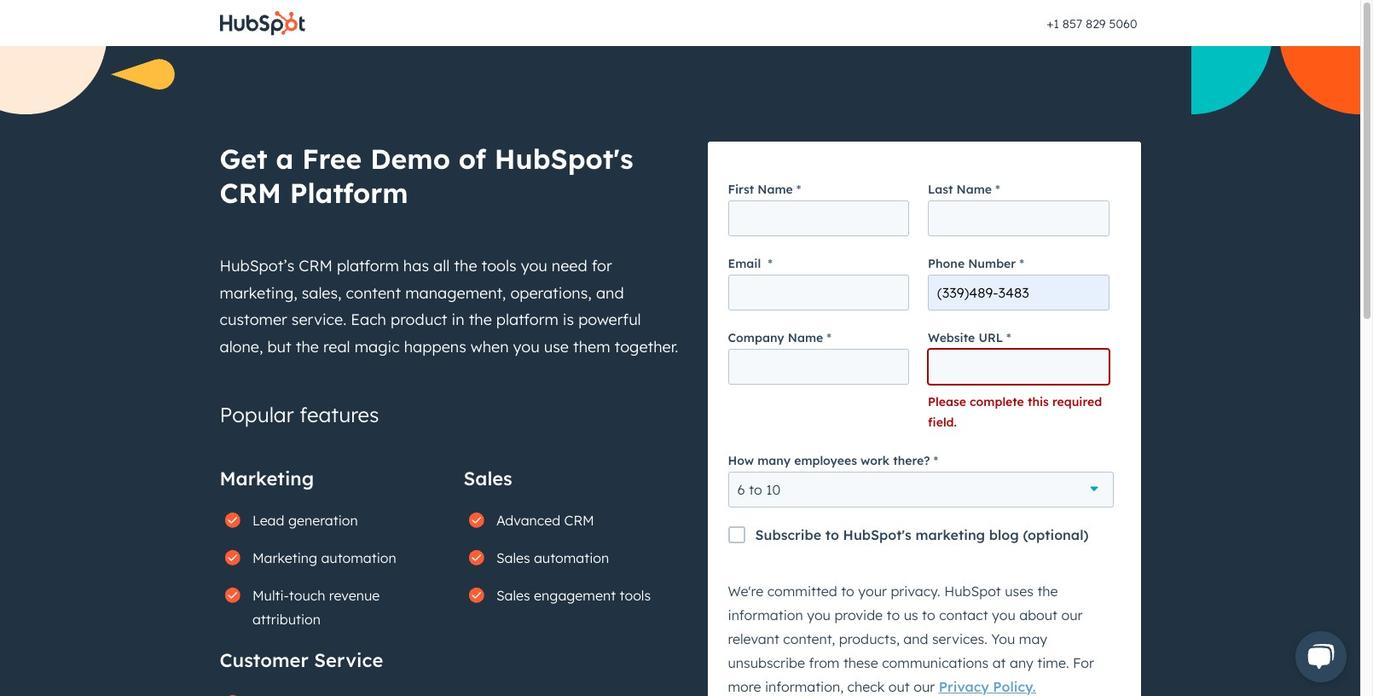Task type: vqa. For each thing, say whether or not it's contained in the screenshot.
second Select text field from the bottom of the page
no



Task type: describe. For each thing, give the bounding box(es) containing it.
us
[[904, 606, 919, 623]]

required
[[1053, 394, 1103, 409]]

unsubscribe
[[728, 654, 806, 671]]

crm inside get a free demo of hubspot's crm platform
[[220, 176, 282, 210]]

more
[[728, 678, 762, 695]]

management,
[[405, 283, 506, 303]]

content,
[[784, 630, 836, 647]]

to right subscribe
[[826, 526, 840, 543]]

1 horizontal spatial tools
[[620, 587, 651, 604]]

use
[[544, 337, 569, 356]]

privacy.
[[891, 582, 941, 600]]

magic
[[355, 337, 400, 356]]

real
[[323, 337, 350, 356]]

powerful
[[579, 310, 641, 329]]

to left us
[[887, 606, 900, 623]]

hubspot's crm platform has all the tools you need for marketing, sales, content management, operations, and customer service. each product in the platform is powerful alone, but the real magic happens when you use them together.
[[220, 256, 679, 356]]

* for phone number *
[[1020, 256, 1025, 271]]

last name *
[[929, 182, 1001, 197]]

the right in
[[469, 310, 492, 329]]

+1
[[1047, 16, 1060, 32]]

and inside the hubspot's crm platform has all the tools you need for marketing, sales, content management, operations, and customer service. each product in the platform is powerful alone, but the real magic happens when you use them together.
[[596, 283, 624, 303]]

* right "there?"
[[934, 453, 939, 468]]

name for company name
[[788, 330, 824, 345]]

these
[[844, 654, 879, 671]]

uses
[[1006, 582, 1034, 600]]

field.
[[929, 415, 957, 430]]

marketing
[[916, 526, 986, 543]]

each
[[351, 310, 387, 329]]

sales for sales
[[464, 467, 513, 491]]

to left your
[[842, 582, 855, 600]]

customer service
[[220, 649, 383, 673]]

communications
[[883, 654, 989, 671]]

last
[[929, 182, 954, 197]]

lead
[[253, 512, 285, 529]]

company
[[728, 330, 785, 345]]

please
[[929, 394, 967, 409]]

all
[[434, 256, 450, 276]]

name for first name
[[758, 182, 793, 197]]

1 horizontal spatial platform
[[497, 310, 559, 329]]

phone
[[929, 256, 965, 271]]

has
[[404, 256, 429, 276]]

* for company name *
[[827, 330, 832, 345]]

the right 'but'
[[296, 337, 319, 356]]

product
[[391, 310, 448, 329]]

committed
[[768, 582, 838, 600]]

advanced
[[497, 512, 561, 529]]

automation for sales
[[534, 550, 610, 567]]

* right the email
[[768, 256, 773, 271]]

together.
[[615, 337, 679, 356]]

* for website url *
[[1007, 330, 1012, 345]]

check
[[848, 678, 885, 695]]

service.
[[292, 310, 347, 329]]

time.
[[1038, 654, 1070, 671]]

employees
[[795, 453, 858, 468]]

popular
[[220, 402, 294, 428]]

chat widget region
[[1276, 614, 1361, 696]]

privacy policy. link
[[939, 678, 1036, 695]]

information
[[728, 606, 804, 623]]

advanced crm
[[497, 512, 595, 529]]

lead generation
[[253, 512, 358, 529]]

sales engagement tools
[[497, 587, 651, 604]]

1 vertical spatial our
[[914, 678, 935, 695]]

for
[[1074, 654, 1095, 671]]

blog
[[990, 526, 1020, 543]]

demo
[[371, 142, 451, 176]]

in
[[452, 310, 465, 329]]

generation
[[288, 512, 358, 529]]

* for first name *
[[797, 182, 802, 197]]

829
[[1086, 16, 1106, 32]]

for
[[592, 256, 613, 276]]

tools inside the hubspot's crm platform has all the tools you need for marketing, sales, content management, operations, and customer service. each product in the platform is powerful alone, but the real magic happens when you use them together.
[[482, 256, 517, 276]]

products,
[[840, 630, 900, 647]]

may
[[1020, 630, 1048, 647]]

first name *
[[728, 182, 802, 197]]

popular features
[[220, 402, 379, 428]]

+1 857 829 5060 link
[[1047, 16, 1141, 32]]

get a free demo of hubspot's crm platform
[[220, 142, 634, 210]]

services.
[[933, 630, 988, 647]]

revenue
[[329, 587, 380, 604]]

about
[[1020, 606, 1058, 623]]

please complete this required field.
[[929, 394, 1103, 430]]

happens
[[404, 337, 467, 356]]

marketing,
[[220, 283, 298, 303]]

engagement
[[534, 587, 616, 604]]

company name *
[[728, 330, 832, 345]]



Task type: locate. For each thing, give the bounding box(es) containing it.
but
[[267, 337, 292, 356]]

0 horizontal spatial our
[[914, 678, 935, 695]]

website url *
[[929, 330, 1012, 345]]

1 horizontal spatial automation
[[534, 550, 610, 567]]

many
[[758, 453, 791, 468]]

marketing for marketing
[[220, 467, 314, 491]]

None text field
[[728, 200, 910, 236], [929, 200, 1110, 236], [929, 349, 1110, 385], [728, 200, 910, 236], [929, 200, 1110, 236], [929, 349, 1110, 385]]

sales down sales automation
[[497, 587, 530, 604]]

how
[[728, 453, 754, 468]]

provide
[[835, 606, 883, 623]]

sales up advanced
[[464, 467, 513, 491]]

platform
[[290, 176, 409, 210]]

(optional)
[[1024, 526, 1089, 543]]

tools
[[482, 256, 517, 276], [620, 587, 651, 604]]

1 automation from the left
[[321, 550, 397, 567]]

None text field
[[728, 349, 910, 385]]

there?
[[894, 453, 931, 468]]

when
[[471, 337, 509, 356]]

2 vertical spatial sales
[[497, 587, 530, 604]]

hubspot image
[[220, 10, 305, 36]]

1 vertical spatial sales
[[497, 550, 530, 567]]

0 vertical spatial marketing
[[220, 467, 314, 491]]

information,
[[765, 678, 844, 695]]

None email field
[[728, 275, 910, 310]]

name right last
[[957, 182, 993, 197]]

* right the first on the top right of page
[[797, 182, 802, 197]]

* right the number on the right top
[[1020, 256, 1025, 271]]

and
[[596, 283, 624, 303], [904, 630, 929, 647]]

you
[[992, 630, 1016, 647]]

automation
[[321, 550, 397, 567], [534, 550, 610, 567]]

0 vertical spatial and
[[596, 283, 624, 303]]

0 horizontal spatial automation
[[321, 550, 397, 567]]

0 vertical spatial crm
[[220, 176, 282, 210]]

name right company
[[788, 330, 824, 345]]

0 vertical spatial hubspot's
[[495, 142, 634, 176]]

our right about
[[1062, 606, 1083, 623]]

and down us
[[904, 630, 929, 647]]

platform down operations,
[[497, 310, 559, 329]]

website
[[929, 330, 976, 345]]

to
[[826, 526, 840, 543], [842, 582, 855, 600], [887, 606, 900, 623], [923, 606, 936, 623]]

the inside we're committed to your privacy. hubspot uses the information you provide to us to contact you about our relevant content, products, and services. you may unsubscribe from these communications at any time. for more information, check out our
[[1038, 582, 1059, 600]]

attribution
[[253, 611, 321, 628]]

phone number *
[[929, 256, 1025, 271]]

a
[[276, 142, 294, 176]]

crm up sales automation
[[565, 512, 595, 529]]

we're committed to your privacy. hubspot uses the information you provide to us to contact you about our relevant content, products, and services. you may unsubscribe from these communications at any time. for more information, check out our
[[728, 582, 1095, 695]]

2 horizontal spatial crm
[[565, 512, 595, 529]]

1 vertical spatial platform
[[497, 310, 559, 329]]

and up powerful
[[596, 283, 624, 303]]

get
[[220, 142, 268, 176]]

customer
[[220, 310, 287, 329]]

sales
[[464, 467, 513, 491], [497, 550, 530, 567], [497, 587, 530, 604]]

the right all
[[454, 256, 477, 276]]

0 horizontal spatial hubspot's
[[495, 142, 634, 176]]

operations,
[[511, 283, 592, 303]]

alone,
[[220, 337, 263, 356]]

marketing up multi-
[[253, 550, 318, 567]]

multi-
[[253, 587, 289, 604]]

hubspot's
[[495, 142, 634, 176], [844, 526, 912, 543]]

platform
[[337, 256, 399, 276], [497, 310, 559, 329]]

1 horizontal spatial our
[[1062, 606, 1083, 623]]

service
[[314, 649, 383, 673]]

* for last name *
[[996, 182, 1001, 197]]

crm
[[220, 176, 282, 210], [299, 256, 333, 276], [565, 512, 595, 529]]

hubspot
[[945, 582, 1002, 600]]

0 horizontal spatial tools
[[482, 256, 517, 276]]

from
[[809, 654, 840, 671]]

out
[[889, 678, 910, 695]]

you up you
[[993, 606, 1016, 623]]

privacy policy.
[[939, 678, 1036, 695]]

of
[[459, 142, 486, 176]]

touch
[[289, 587, 325, 604]]

first
[[728, 182, 755, 197]]

this
[[1028, 394, 1049, 409]]

complete
[[970, 394, 1025, 409]]

2 vertical spatial crm
[[565, 512, 595, 529]]

5060
[[1110, 16, 1138, 32]]

1 horizontal spatial and
[[904, 630, 929, 647]]

marketing up lead
[[220, 467, 314, 491]]

name right the first on the top right of page
[[758, 182, 793, 197]]

platform up content at the left top
[[337, 256, 399, 276]]

them
[[573, 337, 611, 356]]

None telephone field
[[929, 275, 1110, 310]]

sales for sales automation
[[497, 550, 530, 567]]

the
[[454, 256, 477, 276], [469, 310, 492, 329], [296, 337, 319, 356], [1038, 582, 1059, 600]]

your
[[859, 582, 887, 600]]

content
[[346, 283, 401, 303]]

1 horizontal spatial hubspot's
[[844, 526, 912, 543]]

0 vertical spatial platform
[[337, 256, 399, 276]]

and inside we're committed to your privacy. hubspot uses the information you provide to us to contact you about our relevant content, products, and services. you may unsubscribe from these communications at any time. for more information, check out our
[[904, 630, 929, 647]]

you up content,
[[808, 606, 831, 623]]

is
[[563, 310, 574, 329]]

free
[[302, 142, 362, 176]]

how many employees work there? *
[[728, 453, 939, 468]]

the up about
[[1038, 582, 1059, 600]]

hubspot's
[[220, 256, 295, 276]]

1 vertical spatial tools
[[620, 587, 651, 604]]

sales automation
[[497, 550, 610, 567]]

1 horizontal spatial crm
[[299, 256, 333, 276]]

you left use
[[513, 337, 540, 356]]

0 horizontal spatial platform
[[337, 256, 399, 276]]

our right out
[[914, 678, 935, 695]]

features
[[300, 402, 379, 428]]

automation up 'revenue'
[[321, 550, 397, 567]]

name for last name
[[957, 182, 993, 197]]

* right last
[[996, 182, 1001, 197]]

customer
[[220, 649, 309, 673]]

automation for marketing
[[321, 550, 397, 567]]

at
[[993, 654, 1007, 671]]

tools right the engagement
[[620, 587, 651, 604]]

sales for sales engagement tools
[[497, 587, 530, 604]]

subscribe
[[756, 526, 822, 543]]

we're
[[728, 582, 764, 600]]

crm up sales,
[[299, 256, 333, 276]]

* right url
[[1007, 330, 1012, 345]]

1 vertical spatial and
[[904, 630, 929, 647]]

our
[[1062, 606, 1083, 623], [914, 678, 935, 695]]

number
[[969, 256, 1017, 271]]

crm for hubspot's crm platform has all the tools you need for marketing, sales, content management, operations, and customer service. each product in the platform is powerful alone, but the real magic happens when you use them together.
[[299, 256, 333, 276]]

*
[[797, 182, 802, 197], [996, 182, 1001, 197], [768, 256, 773, 271], [1020, 256, 1025, 271], [827, 330, 832, 345], [1007, 330, 1012, 345], [934, 453, 939, 468]]

1 vertical spatial hubspot's
[[844, 526, 912, 543]]

marketing for marketing automation
[[253, 550, 318, 567]]

tools up management, at the top left
[[482, 256, 517, 276]]

0 horizontal spatial and
[[596, 283, 624, 303]]

1 vertical spatial marketing
[[253, 550, 318, 567]]

0 vertical spatial our
[[1062, 606, 1083, 623]]

relevant
[[728, 630, 780, 647]]

multi-touch revenue attribution
[[253, 587, 380, 628]]

2 automation from the left
[[534, 550, 610, 567]]

crm up hubspot's
[[220, 176, 282, 210]]

0 horizontal spatial crm
[[220, 176, 282, 210]]

automation up sales engagement tools at the left of page
[[534, 550, 610, 567]]

you up operations,
[[521, 256, 548, 276]]

hubspot's inside get a free demo of hubspot's crm platform
[[495, 142, 634, 176]]

857
[[1063, 16, 1083, 32]]

0 vertical spatial sales
[[464, 467, 513, 491]]

* right company
[[827, 330, 832, 345]]

subscribe to hubspot's marketing blog (optional)
[[756, 526, 1089, 543]]

email
[[728, 256, 761, 271]]

crm for advanced crm
[[565, 512, 595, 529]]

work
[[861, 453, 890, 468]]

1 vertical spatial crm
[[299, 256, 333, 276]]

url
[[979, 330, 1004, 345]]

to right us
[[923, 606, 936, 623]]

email *
[[728, 256, 773, 271]]

sales,
[[302, 283, 342, 303]]

crm inside the hubspot's crm platform has all the tools you need for marketing, sales, content management, operations, and customer service. each product in the platform is powerful alone, but the real magic happens when you use them together.
[[299, 256, 333, 276]]

sales down advanced
[[497, 550, 530, 567]]

0 vertical spatial tools
[[482, 256, 517, 276]]

privacy
[[939, 678, 990, 695]]



